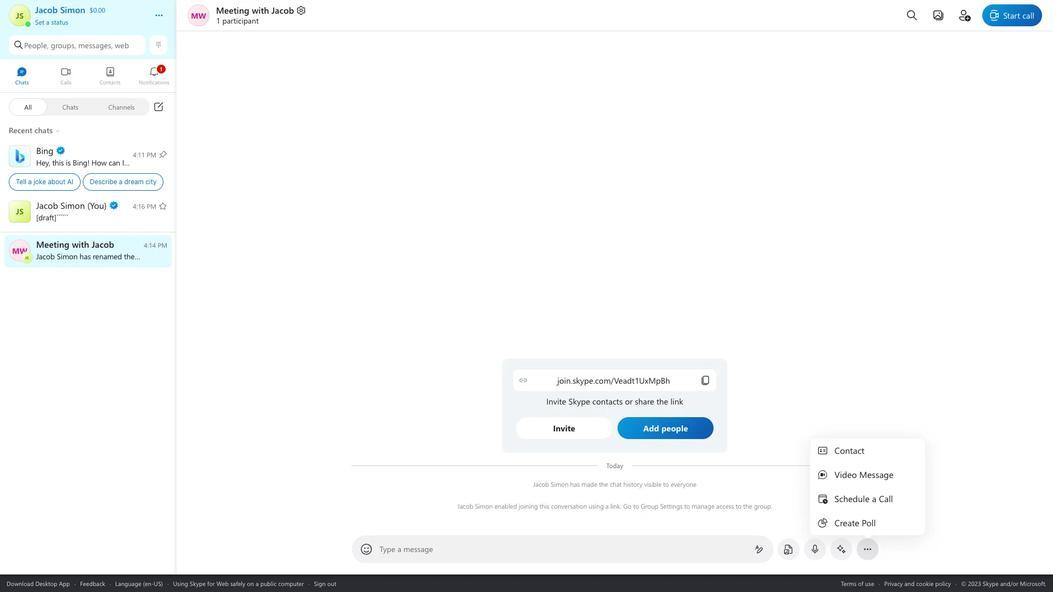 Task type: describe. For each thing, give the bounding box(es) containing it.
0 horizontal spatial this
[[52, 157, 64, 168]]

dream
[[124, 178, 144, 186]]

bing
[[73, 157, 87, 168]]

type
[[380, 544, 396, 555]]

0 horizontal spatial the
[[599, 480, 609, 489]]

manage
[[692, 502, 715, 511]]

visible
[[645, 480, 662, 489]]

how
[[92, 157, 107, 168]]

jacob simon enabled joining this conversation using a link. go to group settings to manage access to the group.
[[458, 502, 773, 511]]

sign out link
[[314, 580, 337, 588]]

help
[[126, 157, 140, 168]]

type a message
[[380, 544, 433, 555]]

a for message
[[398, 544, 402, 555]]

can
[[109, 157, 120, 168]]

people, groups, messages, web button
[[9, 35, 145, 55]]

people, groups, messages, web
[[24, 40, 129, 50]]

out
[[328, 580, 337, 588]]

a for dream
[[119, 178, 123, 186]]

chat
[[610, 480, 622, 489]]

has
[[571, 480, 580, 489]]

!
[[87, 157, 90, 168]]

is
[[66, 157, 71, 168]]

sign out
[[314, 580, 337, 588]]

web
[[217, 580, 229, 588]]

us)
[[154, 580, 163, 588]]

describe
[[90, 178, 117, 186]]

cookie
[[917, 580, 934, 588]]

and
[[905, 580, 915, 588]]

today?
[[157, 157, 178, 168]]

conversation
[[552, 502, 587, 511]]

download desktop app link
[[7, 580, 70, 588]]

simon for has made the chat history visible to everyone
[[551, 480, 569, 489]]

hey, this is bing ! how can i help you today?
[[36, 157, 180, 168]]

a left link. on the bottom
[[606, 502, 609, 511]]

with
[[252, 4, 269, 16]]

privacy and cookie policy link
[[885, 580, 952, 588]]

for
[[207, 580, 215, 588]]

of
[[859, 580, 864, 588]]

settings
[[660, 502, 683, 511]]

a for joke
[[28, 178, 32, 186]]

using
[[589, 502, 604, 511]]

i
[[122, 157, 124, 168]]

language
[[115, 580, 141, 588]]

terms
[[842, 580, 857, 588]]

terms of use link
[[842, 580, 875, 588]]

groups,
[[51, 40, 76, 50]]

sign
[[314, 580, 326, 588]]

a right on at the bottom left
[[256, 580, 259, 588]]

app
[[59, 580, 70, 588]]

using skype for web safely on a public computer link
[[173, 580, 304, 588]]

public
[[261, 580, 277, 588]]

feedback link
[[80, 580, 105, 588]]

joke
[[34, 178, 46, 186]]

tell a joke about ai
[[16, 178, 73, 186]]

privacy and cookie policy
[[885, 580, 952, 588]]

tell
[[16, 178, 26, 186]]

city
[[146, 178, 157, 186]]

group.
[[754, 502, 773, 511]]



Task type: vqa. For each thing, say whether or not it's contained in the screenshot.
as to the middle
no



Task type: locate. For each thing, give the bounding box(es) containing it.
all
[[24, 102, 32, 111]]

this left the is at the top
[[52, 157, 64, 168]]

to right visible
[[664, 480, 669, 489]]

2 horizontal spatial jacob
[[534, 480, 549, 489]]

1 vertical spatial this
[[540, 502, 550, 511]]

[draft]``````
[[36, 212, 68, 223]]

(en-
[[143, 580, 154, 588]]

people,
[[24, 40, 49, 50]]

jacob simon has made the chat history visible to everyone
[[534, 480, 697, 489]]

you
[[142, 157, 155, 168]]

1 horizontal spatial the
[[744, 502, 753, 511]]

about
[[48, 178, 65, 186]]

feedback
[[80, 580, 105, 588]]

policy
[[936, 580, 952, 588]]

the left group.
[[744, 502, 753, 511]]

a
[[46, 18, 49, 26], [28, 178, 32, 186], [119, 178, 123, 186], [606, 502, 609, 511], [398, 544, 402, 555], [256, 580, 259, 588]]

language (en-us)
[[115, 580, 163, 588]]

a left dream
[[119, 178, 123, 186]]

set a status button
[[35, 15, 144, 26]]

simon left enabled
[[475, 502, 493, 511]]

2 vertical spatial jacob
[[458, 502, 474, 511]]

message
[[404, 544, 433, 555]]

use
[[866, 580, 875, 588]]

[draft]`````` button
[[0, 196, 176, 229]]

a right set
[[46, 18, 49, 26]]

jacob left enabled
[[458, 502, 474, 511]]

status
[[51, 18, 68, 26]]

chats
[[62, 102, 78, 111]]

this right joining
[[540, 502, 550, 511]]

1 horizontal spatial this
[[540, 502, 550, 511]]

0 horizontal spatial simon
[[475, 502, 493, 511]]

0 vertical spatial jacob
[[272, 4, 294, 16]]

meeting with jacob
[[216, 4, 294, 16]]

a for status
[[46, 18, 49, 26]]

privacy
[[885, 580, 903, 588]]

a right the tell
[[28, 178, 32, 186]]

a right type
[[398, 544, 402, 555]]

made
[[582, 480, 598, 489]]

to
[[664, 480, 669, 489], [634, 502, 639, 511], [685, 502, 691, 511], [736, 502, 742, 511]]

the left chat
[[599, 480, 609, 489]]

skype
[[190, 580, 206, 588]]

meeting
[[216, 4, 250, 16]]

jacob
[[272, 4, 294, 16], [534, 480, 549, 489], [458, 502, 474, 511]]

access
[[717, 502, 735, 511]]

messages,
[[78, 40, 113, 50]]

simon
[[551, 480, 569, 489], [475, 502, 493, 511]]

ai
[[67, 178, 73, 186]]

set a status
[[35, 18, 68, 26]]

to right go at the bottom of the page
[[634, 502, 639, 511]]

simon for enabled joining this conversation using a link. go to group settings to manage access to the group.
[[475, 502, 493, 511]]

the
[[599, 480, 609, 489], [744, 502, 753, 511]]

desktop
[[35, 580, 57, 588]]

terms of use
[[842, 580, 875, 588]]

meeting with jacob button
[[216, 4, 307, 16]]

everyone
[[671, 480, 697, 489]]

download
[[7, 580, 34, 588]]

set
[[35, 18, 44, 26]]

0 vertical spatial simon
[[551, 480, 569, 489]]

describe a dream city
[[90, 178, 157, 186]]

jacob for jacob simon enabled joining this conversation using a link. go to group settings to manage access to the group.
[[458, 502, 474, 511]]

0 vertical spatial the
[[599, 480, 609, 489]]

jacob up joining
[[534, 480, 549, 489]]

to right "access"
[[736, 502, 742, 511]]

history
[[624, 480, 643, 489]]

go
[[624, 502, 632, 511]]

this
[[52, 157, 64, 168], [540, 502, 550, 511]]

1 horizontal spatial simon
[[551, 480, 569, 489]]

tab list
[[0, 62, 176, 92]]

1 vertical spatial the
[[744, 502, 753, 511]]

Type a message text field
[[380, 544, 746, 556]]

enabled
[[495, 502, 517, 511]]

download desktop app
[[7, 580, 70, 588]]

a inside the set a status 'button'
[[46, 18, 49, 26]]

hey,
[[36, 157, 50, 168]]

0 vertical spatial this
[[52, 157, 64, 168]]

simon left has
[[551, 480, 569, 489]]

computer
[[278, 580, 304, 588]]

joining
[[519, 502, 538, 511]]

1 horizontal spatial jacob
[[458, 502, 474, 511]]

link.
[[611, 502, 622, 511]]

jacob right with
[[272, 4, 294, 16]]

using skype for web safely on a public computer
[[173, 580, 304, 588]]

to right settings
[[685, 502, 691, 511]]

using
[[173, 580, 188, 588]]

1 vertical spatial simon
[[475, 502, 493, 511]]

on
[[247, 580, 254, 588]]

jacob for jacob simon has made the chat history visible to everyone
[[534, 480, 549, 489]]

channels
[[108, 102, 135, 111]]

0 horizontal spatial jacob
[[272, 4, 294, 16]]

safely
[[230, 580, 246, 588]]

language (en-us) link
[[115, 580, 163, 588]]

group
[[641, 502, 659, 511]]

1 vertical spatial jacob
[[534, 480, 549, 489]]

web
[[115, 40, 129, 50]]



